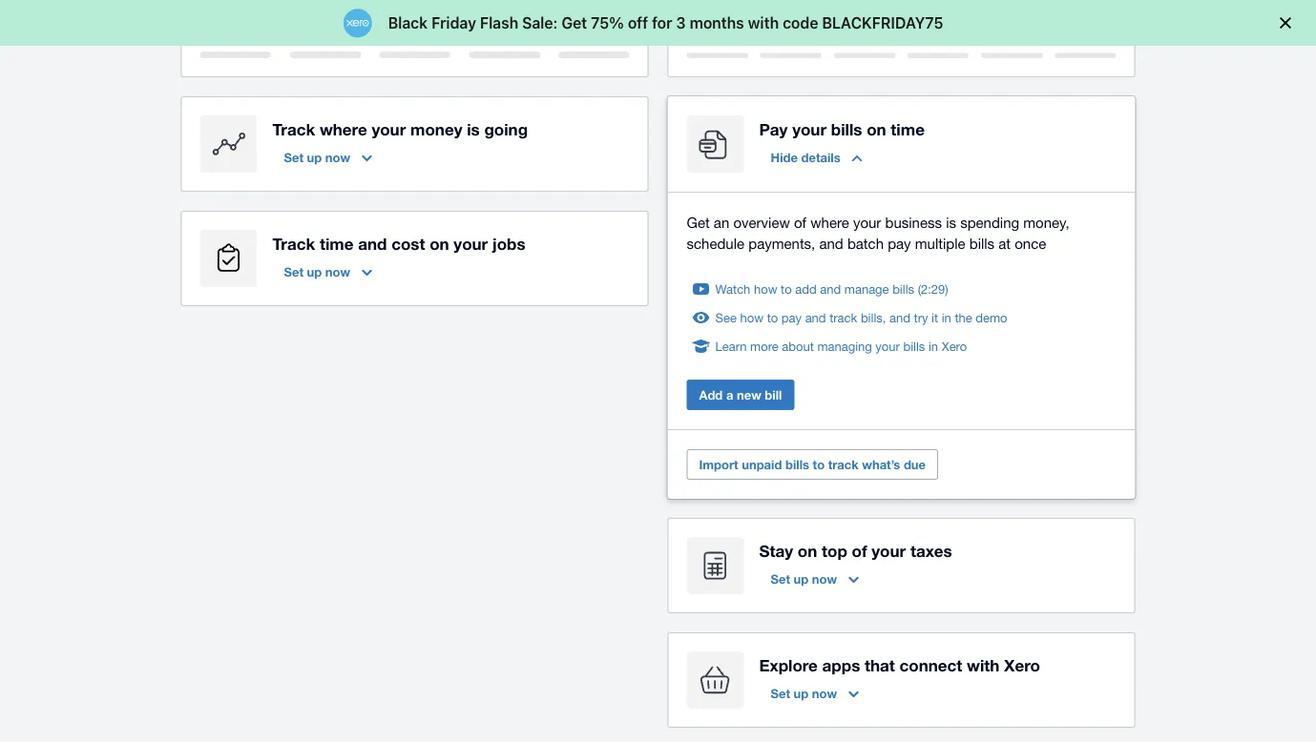 Task type: describe. For each thing, give the bounding box(es) containing it.
hide details button
[[760, 142, 874, 173]]

set up now button for on
[[760, 564, 871, 595]]

watch how to add and manage bills (2:29) link
[[716, 280, 949, 299]]

to for add
[[781, 282, 792, 297]]

bills down try
[[904, 339, 926, 354]]

schedule
[[687, 235, 745, 252]]

your up "hide details"
[[793, 119, 827, 139]]

set up now for where
[[284, 150, 351, 165]]

and inside the get an overview of where your business is spending money, schedule payments, and batch pay multiple bills at once
[[820, 235, 844, 252]]

0 vertical spatial where
[[320, 119, 367, 139]]

pay
[[760, 119, 788, 139]]

your down bills,
[[876, 339, 900, 354]]

track time and cost on your jobs
[[273, 234, 526, 253]]

once
[[1015, 235, 1047, 252]]

set up now for on
[[771, 572, 838, 587]]

track inside button
[[829, 458, 859, 472]]

and left cost
[[358, 234, 387, 253]]

taxes
[[911, 542, 953, 561]]

about
[[782, 339, 814, 354]]

track money icon image
[[200, 116, 257, 173]]

1 vertical spatial in
[[929, 339, 939, 354]]

set for track where your money is going
[[284, 150, 304, 165]]

more
[[751, 339, 779, 354]]

to inside button
[[813, 458, 825, 472]]

your left money
[[372, 119, 406, 139]]

an
[[714, 214, 730, 231]]

and left try
[[890, 310, 911, 325]]

new
[[737, 388, 762, 403]]

multiple
[[916, 235, 966, 252]]

add a new bill button
[[687, 380, 795, 411]]

money
[[411, 119, 463, 139]]

it
[[932, 310, 939, 325]]

0 vertical spatial is
[[467, 119, 480, 139]]

up for apps
[[794, 687, 809, 702]]

add-ons icon image
[[687, 652, 744, 710]]

at
[[999, 235, 1011, 252]]

import unpaid bills to track what's due
[[700, 458, 926, 472]]

and down the add
[[806, 310, 827, 325]]

invoices preview bar graph image
[[687, 0, 1117, 58]]

learn
[[716, 339, 747, 354]]

projects icon image
[[200, 230, 257, 288]]

learn more about managing your bills in xero link
[[716, 337, 968, 356]]

and right the add
[[821, 282, 842, 297]]

0 vertical spatial in
[[942, 310, 952, 325]]

hide
[[771, 150, 798, 165]]

taxes icon image
[[687, 538, 744, 595]]

where inside the get an overview of where your business is spending money, schedule payments, and batch pay multiple bills at once
[[811, 214, 850, 231]]

how for see
[[741, 310, 764, 325]]

apps
[[823, 656, 861, 675]]

bills inside the get an overview of where your business is spending money, schedule payments, and batch pay multiple bills at once
[[970, 235, 995, 252]]

add
[[796, 282, 817, 297]]

bills up "details"
[[832, 119, 863, 139]]

money,
[[1024, 214, 1070, 231]]

set up now button for where
[[273, 142, 384, 173]]

bills,
[[861, 310, 887, 325]]

set up now for time
[[284, 265, 351, 279]]

1 horizontal spatial on
[[798, 542, 818, 561]]

set up now button for apps
[[760, 679, 871, 710]]

up for time
[[307, 265, 322, 279]]

business
[[886, 214, 943, 231]]

a
[[727, 388, 734, 403]]

see how to pay and track bills, and try it in the demo
[[716, 310, 1008, 325]]

pay inside the get an overview of where your business is spending money, schedule payments, and batch pay multiple bills at once
[[888, 235, 912, 252]]

0 vertical spatial track
[[830, 310, 858, 325]]

0 vertical spatial on
[[867, 119, 887, 139]]

track for track time and cost on your jobs
[[273, 234, 315, 253]]



Task type: locate. For each thing, give the bounding box(es) containing it.
get an overview of where your business is spending money, schedule payments, and batch pay multiple bills at once
[[687, 214, 1070, 252]]

your up batch
[[854, 214, 882, 231]]

demo
[[976, 310, 1008, 325]]

bills inside button
[[786, 458, 810, 472]]

hide details
[[771, 150, 841, 165]]

track for track where your money is going
[[273, 119, 315, 139]]

stay
[[760, 542, 794, 561]]

0 vertical spatial pay
[[888, 235, 912, 252]]

is
[[467, 119, 480, 139], [947, 214, 957, 231]]

how
[[754, 282, 778, 297], [741, 310, 764, 325]]

xero down the
[[942, 339, 968, 354]]

now down top
[[813, 572, 838, 587]]

1 vertical spatial time
[[320, 234, 354, 253]]

cost
[[392, 234, 425, 253]]

to right unpaid
[[813, 458, 825, 472]]

see
[[716, 310, 737, 325]]

0 horizontal spatial of
[[795, 214, 807, 231]]

track right the track money icon
[[273, 119, 315, 139]]

0 horizontal spatial is
[[467, 119, 480, 139]]

set up now down track where your money is going
[[284, 150, 351, 165]]

of inside the get an overview of where your business is spending money, schedule payments, and batch pay multiple bills at once
[[795, 214, 807, 231]]

how inside watch how to add and manage bills (2:29) link
[[754, 282, 778, 297]]

up
[[307, 150, 322, 165], [307, 265, 322, 279], [794, 572, 809, 587], [794, 687, 809, 702]]

1 vertical spatial xero
[[1005, 656, 1041, 675]]

2 vertical spatial to
[[813, 458, 825, 472]]

set down "stay"
[[771, 572, 791, 587]]

of for where
[[795, 214, 807, 231]]

import unpaid bills to track what's due button
[[687, 450, 939, 480]]

to up more
[[767, 310, 779, 325]]

batch
[[848, 235, 884, 252]]

what's
[[863, 458, 901, 472]]

set up now button down track where your money is going
[[273, 142, 384, 173]]

1 vertical spatial to
[[767, 310, 779, 325]]

manage
[[845, 282, 890, 297]]

your
[[372, 119, 406, 139], [793, 119, 827, 139], [854, 214, 882, 231], [454, 234, 488, 253], [876, 339, 900, 354], [872, 542, 906, 561]]

with
[[967, 656, 1000, 675]]

set
[[284, 150, 304, 165], [284, 265, 304, 279], [771, 572, 791, 587], [771, 687, 791, 702]]

1 vertical spatial how
[[741, 310, 764, 325]]

learn more about managing your bills in xero
[[716, 339, 968, 354]]

now down apps
[[813, 687, 838, 702]]

jobs
[[493, 234, 526, 253]]

spending
[[961, 214, 1020, 231]]

set right projects icon
[[284, 265, 304, 279]]

on right cost
[[430, 234, 449, 253]]

set up now button down track time and cost on your jobs at the left of page
[[273, 257, 384, 288]]

explore
[[760, 656, 818, 675]]

now for where
[[326, 150, 351, 165]]

of
[[795, 214, 807, 231], [852, 542, 868, 561]]

1 vertical spatial is
[[947, 214, 957, 231]]

1 horizontal spatial is
[[947, 214, 957, 231]]

get
[[687, 214, 710, 231]]

0 vertical spatial of
[[795, 214, 807, 231]]

up down explore
[[794, 687, 809, 702]]

1 vertical spatial on
[[430, 234, 449, 253]]

0 vertical spatial track
[[273, 119, 315, 139]]

2 vertical spatial on
[[798, 542, 818, 561]]

bills icon image
[[687, 116, 744, 173]]

of up payments,
[[795, 214, 807, 231]]

on left top
[[798, 542, 818, 561]]

banking preview line graph image
[[200, 0, 630, 58]]

where up batch
[[811, 214, 850, 231]]

details
[[802, 150, 841, 165]]

pay up about
[[782, 310, 802, 325]]

add a new bill
[[700, 388, 782, 403]]

your left jobs
[[454, 234, 488, 253]]

up right the track money icon
[[307, 150, 322, 165]]

on
[[867, 119, 887, 139], [430, 234, 449, 253], [798, 542, 818, 561]]

set up now down "stay"
[[771, 572, 838, 587]]

top
[[822, 542, 848, 561]]

bills down spending
[[970, 235, 995, 252]]

time
[[891, 119, 925, 139], [320, 234, 354, 253]]

0 horizontal spatial xero
[[942, 339, 968, 354]]

your inside the get an overview of where your business is spending money, schedule payments, and batch pay multiple bills at once
[[854, 214, 882, 231]]

is inside the get an overview of where your business is spending money, schedule payments, and batch pay multiple bills at once
[[947, 214, 957, 231]]

1 horizontal spatial xero
[[1005, 656, 1041, 675]]

bill
[[765, 388, 782, 403]]

set right the track money icon
[[284, 150, 304, 165]]

and
[[358, 234, 387, 253], [820, 235, 844, 252], [821, 282, 842, 297], [806, 310, 827, 325], [890, 310, 911, 325]]

set up now button for time
[[273, 257, 384, 288]]

payments,
[[749, 235, 816, 252]]

now for apps
[[813, 687, 838, 702]]

now down track where your money is going
[[326, 150, 351, 165]]

add
[[700, 388, 723, 403]]

now
[[326, 150, 351, 165], [326, 265, 351, 279], [813, 572, 838, 587], [813, 687, 838, 702]]

track left what's
[[829, 458, 859, 472]]

2 horizontal spatial to
[[813, 458, 825, 472]]

of for your
[[852, 542, 868, 561]]

your left the taxes
[[872, 542, 906, 561]]

where
[[320, 119, 367, 139], [811, 214, 850, 231]]

xero
[[942, 339, 968, 354], [1005, 656, 1041, 675]]

0 horizontal spatial on
[[430, 234, 449, 253]]

where left money
[[320, 119, 367, 139]]

up for on
[[794, 572, 809, 587]]

0 vertical spatial how
[[754, 282, 778, 297]]

(2:29)
[[918, 282, 949, 297]]

going
[[485, 119, 528, 139]]

watch
[[716, 282, 751, 297]]

1 vertical spatial track
[[273, 234, 315, 253]]

try
[[914, 310, 929, 325]]

1 vertical spatial track
[[829, 458, 859, 472]]

pay down business
[[888, 235, 912, 252]]

see how to pay and track bills, and try it in the demo link
[[716, 309, 1008, 328]]

1 vertical spatial of
[[852, 542, 868, 561]]

set for stay on top of your taxes
[[771, 572, 791, 587]]

1 track from the top
[[273, 119, 315, 139]]

dialog
[[0, 0, 1317, 46]]

up right projects icon
[[307, 265, 322, 279]]

track
[[830, 310, 858, 325], [829, 458, 859, 472]]

the
[[955, 310, 973, 325]]

to left the add
[[781, 282, 792, 297]]

2 horizontal spatial on
[[867, 119, 887, 139]]

0 vertical spatial time
[[891, 119, 925, 139]]

in
[[942, 310, 952, 325], [929, 339, 939, 354]]

track up "managing"
[[830, 310, 858, 325]]

1 horizontal spatial pay
[[888, 235, 912, 252]]

set up now down track time and cost on your jobs at the left of page
[[284, 265, 351, 279]]

0 horizontal spatial to
[[767, 310, 779, 325]]

in down it
[[929, 339, 939, 354]]

track right projects icon
[[273, 234, 315, 253]]

xero right with
[[1005, 656, 1041, 675]]

1 horizontal spatial to
[[781, 282, 792, 297]]

on up hide details button
[[867, 119, 887, 139]]

how right see
[[741, 310, 764, 325]]

set for explore apps that connect with xero
[[771, 687, 791, 702]]

how right watch in the right top of the page
[[754, 282, 778, 297]]

watch how to add and manage bills (2:29)
[[716, 282, 949, 297]]

import
[[700, 458, 739, 472]]

time up business
[[891, 119, 925, 139]]

to for pay
[[767, 310, 779, 325]]

pay your bills on time
[[760, 119, 925, 139]]

set for track time and cost on your jobs
[[284, 265, 304, 279]]

up down stay on top of your taxes
[[794, 572, 809, 587]]

that
[[865, 656, 896, 675]]

1 horizontal spatial where
[[811, 214, 850, 231]]

unpaid
[[742, 458, 782, 472]]

0 vertical spatial xero
[[942, 339, 968, 354]]

set up now
[[284, 150, 351, 165], [284, 265, 351, 279], [771, 572, 838, 587], [771, 687, 838, 702]]

pay
[[888, 235, 912, 252], [782, 310, 802, 325]]

0 horizontal spatial time
[[320, 234, 354, 253]]

connect
[[900, 656, 963, 675]]

0 horizontal spatial in
[[929, 339, 939, 354]]

1 horizontal spatial time
[[891, 119, 925, 139]]

set up now button down top
[[760, 564, 871, 595]]

how inside see how to pay and track bills, and try it in the demo link
[[741, 310, 764, 325]]

bills right unpaid
[[786, 458, 810, 472]]

is left the going
[[467, 119, 480, 139]]

2 track from the top
[[273, 234, 315, 253]]

1 horizontal spatial of
[[852, 542, 868, 561]]

bills left (2:29)
[[893, 282, 915, 297]]

stay on top of your taxes
[[760, 542, 953, 561]]

how for watch
[[754, 282, 778, 297]]

managing
[[818, 339, 873, 354]]

time left cost
[[320, 234, 354, 253]]

1 horizontal spatial in
[[942, 310, 952, 325]]

track where your money is going
[[273, 119, 528, 139]]

bills
[[832, 119, 863, 139], [970, 235, 995, 252], [893, 282, 915, 297], [904, 339, 926, 354], [786, 458, 810, 472]]

and left batch
[[820, 235, 844, 252]]

now for on
[[813, 572, 838, 587]]

set up now button down explore
[[760, 679, 871, 710]]

track
[[273, 119, 315, 139], [273, 234, 315, 253]]

to
[[781, 282, 792, 297], [767, 310, 779, 325], [813, 458, 825, 472]]

up for where
[[307, 150, 322, 165]]

in right it
[[942, 310, 952, 325]]

now down track time and cost on your jobs at the left of page
[[326, 265, 351, 279]]

now for time
[[326, 265, 351, 279]]

0 vertical spatial to
[[781, 282, 792, 297]]

set down explore
[[771, 687, 791, 702]]

set up now for apps
[[771, 687, 838, 702]]

of right top
[[852, 542, 868, 561]]

set up now down explore
[[771, 687, 838, 702]]

due
[[904, 458, 926, 472]]

1 vertical spatial where
[[811, 214, 850, 231]]

overview
[[734, 214, 791, 231]]

1 vertical spatial pay
[[782, 310, 802, 325]]

explore apps that connect with xero
[[760, 656, 1041, 675]]

is up multiple
[[947, 214, 957, 231]]

0 horizontal spatial pay
[[782, 310, 802, 325]]

set up now button
[[273, 142, 384, 173], [273, 257, 384, 288], [760, 564, 871, 595], [760, 679, 871, 710]]

0 horizontal spatial where
[[320, 119, 367, 139]]



Task type: vqa. For each thing, say whether or not it's contained in the screenshot.
on to the right
yes



